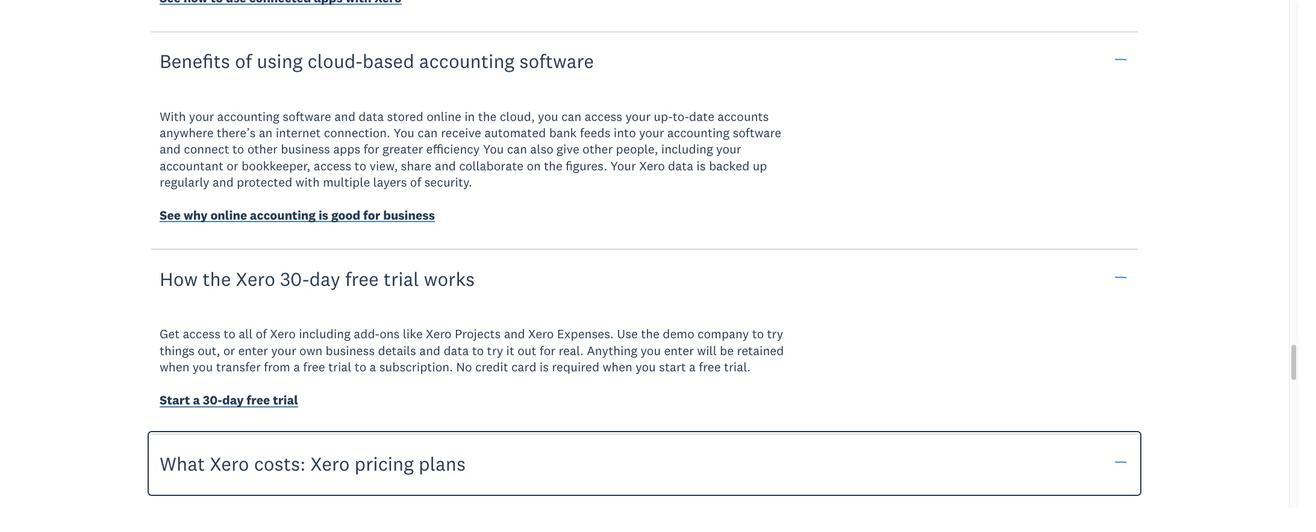 Task type: vqa. For each thing, say whether or not it's contained in the screenshot.
the pay
no



Task type: describe. For each thing, give the bounding box(es) containing it.
give
[[557, 141, 580, 157]]

what xero costs: xero pricing plans
[[160, 452, 466, 476]]

your up into
[[626, 108, 651, 125]]

the inside dropdown button
[[203, 267, 231, 291]]

to up retained
[[752, 326, 764, 342]]

with
[[160, 108, 186, 125]]

date
[[689, 108, 715, 125]]

no
[[456, 359, 472, 375]]

with
[[296, 174, 320, 190]]

to left the all
[[224, 326, 236, 342]]

pricing
[[355, 452, 414, 476]]

software inside dropdown button
[[520, 49, 594, 73]]

what xero costs: xero pricing plans element
[[151, 494, 1138, 509]]

apps
[[333, 141, 361, 157]]

xero up out
[[528, 326, 554, 342]]

an
[[259, 125, 273, 141]]

anything
[[587, 343, 638, 359]]

0 horizontal spatial can
[[418, 125, 438, 141]]

you down out,
[[193, 359, 213, 375]]

multiple
[[323, 174, 370, 190]]

cloud-
[[308, 49, 363, 73]]

bookkeeper,
[[242, 158, 311, 174]]

xero right what at bottom
[[210, 452, 249, 476]]

a right from
[[294, 359, 300, 375]]

good
[[331, 207, 361, 224]]

2 horizontal spatial can
[[562, 108, 582, 125]]

how the xero 30-day free trial works
[[160, 267, 475, 291]]

accounting down protected
[[250, 207, 316, 224]]

how the xero 30-day free trial works button
[[151, 249, 1138, 309]]

or inside get access to all of xero including add-ons like xero projects and xero expenses. use the demo company to try things out, or enter your own business details and data to try it out for real. anything you enter will be retained when you transfer from a free trial to a subscription. no credit card is required when you start a free trial.
[[223, 343, 235, 359]]

and up it
[[504, 326, 525, 342]]

details
[[378, 343, 416, 359]]

what
[[160, 452, 205, 476]]

1 horizontal spatial you
[[483, 141, 504, 157]]

your inside get access to all of xero including add-ons like xero projects and xero expenses. use the demo company to try things out, or enter your own business details and data to try it out for real. anything you enter will be retained when you transfer from a free trial to a subscription. no credit card is required when you start a free trial.
[[271, 343, 296, 359]]

0 horizontal spatial trial
[[273, 392, 298, 409]]

and up 'subscription.'
[[420, 343, 441, 359]]

be
[[720, 343, 734, 359]]

2 when from the left
[[603, 359, 633, 375]]

it
[[507, 343, 515, 359]]

protected
[[237, 174, 292, 190]]

1 vertical spatial is
[[319, 207, 329, 224]]

there's
[[217, 125, 256, 141]]

projects
[[455, 326, 501, 342]]

how
[[160, 267, 198, 291]]

efficiency
[[426, 141, 480, 157]]

accounts
[[718, 108, 769, 125]]

share
[[401, 158, 432, 174]]

2 other from the left
[[583, 141, 613, 157]]

ons
[[380, 326, 400, 342]]

trial inside dropdown button
[[384, 267, 419, 291]]

retained
[[737, 343, 784, 359]]

greater
[[383, 141, 423, 157]]

see why online accounting is good for business link
[[160, 207, 435, 226]]

for inside get access to all of xero including add-ons like xero projects and xero expenses. use the demo company to try things out, or enter your own business details and data to try it out for real. anything you enter will be retained when you transfer from a free trial to a subscription. no credit card is required when you start a free trial.
[[540, 343, 556, 359]]

access inside get access to all of xero including add-ons like xero projects and xero expenses. use the demo company to try things out, or enter your own business details and data to try it out for real. anything you enter will be retained when you transfer from a free trial to a subscription. no credit card is required when you start a free trial.
[[183, 326, 221, 342]]

figures.
[[566, 158, 607, 174]]

add-
[[354, 326, 380, 342]]

subscription.
[[379, 359, 453, 375]]

bank
[[549, 125, 577, 141]]

like
[[403, 326, 423, 342]]

to down there's
[[232, 141, 244, 157]]

xero up from
[[270, 326, 296, 342]]

to-
[[673, 108, 689, 125]]

to down projects
[[472, 343, 484, 359]]

see
[[160, 207, 181, 224]]

internet
[[276, 125, 321, 141]]

you inside with your accounting software and data stored online in the cloud, you can access your up-to-date accounts anywhere there's an internet connection. you can receive automated bank feeds into your accounting software and connect to other business apps for greater efficiency you can also give other people, including your accountant or bookkeeper, access to view, share and collaborate on the figures. your xero data is backed up regularly and protected with multiple layers of security.
[[538, 108, 558, 125]]

cloud,
[[500, 108, 535, 125]]

also
[[530, 141, 554, 157]]

company
[[698, 326, 749, 342]]

up-
[[654, 108, 673, 125]]

connection.
[[324, 125, 390, 141]]

accounting inside dropdown button
[[419, 49, 515, 73]]

works
[[424, 267, 475, 291]]

xero up the all
[[236, 267, 275, 291]]

and up connection. at the top left of the page
[[335, 108, 356, 125]]

you up the start
[[641, 343, 661, 359]]

start a 30-day free trial
[[160, 392, 298, 409]]

free down the 'own'
[[303, 359, 325, 375]]

receive
[[441, 125, 481, 141]]

is inside with your accounting software and data stored online in the cloud, you can access your up-to-date accounts anywhere there's an internet connection. you can receive automated bank feeds into your accounting software and connect to other business apps for greater efficiency you can also give other people, including your accountant or bookkeeper, access to view, share and collaborate on the figures. your xero data is backed up regularly and protected with multiple layers of security.
[[697, 158, 706, 174]]

from
[[264, 359, 290, 375]]

xero right costs:
[[310, 452, 350, 476]]

trial.
[[724, 359, 751, 375]]

feeds
[[580, 125, 611, 141]]

start
[[160, 392, 190, 409]]

based
[[363, 49, 414, 73]]

collaborate
[[459, 158, 524, 174]]

and up security.
[[435, 158, 456, 174]]

including inside get access to all of xero including add-ons like xero projects and xero expenses. use the demo company to try things out, or enter your own business details and data to try it out for real. anything you enter will be retained when you transfer from a free trial to a subscription. no credit card is required when you start a free trial.
[[299, 326, 351, 342]]

trial inside get access to all of xero including add-ons like xero projects and xero expenses. use the demo company to try things out, or enter your own business details and data to try it out for real. anything you enter will be retained when you transfer from a free trial to a subscription. no credit card is required when you start a free trial.
[[328, 359, 352, 375]]

use
[[617, 326, 638, 342]]

to down apps
[[355, 158, 367, 174]]

a down add-
[[370, 359, 376, 375]]

benefits of using cloud-based accounting software
[[160, 49, 594, 73]]

own
[[300, 343, 323, 359]]

xero inside with your accounting software and data stored online in the cloud, you can access your up-to-date accounts anywhere there's an internet connection. you can receive automated bank feeds into your accounting software and connect to other business apps for greater efficiency you can also give other people, including your accountant or bookkeeper, access to view, share and collaborate on the figures. your xero data is backed up regularly and protected with multiple layers of security.
[[639, 158, 665, 174]]

0 horizontal spatial you
[[394, 125, 415, 141]]

of inside with your accounting software and data stored online in the cloud, you can access your up-to-date accounts anywhere there's an internet connection. you can receive automated bank feeds into your accounting software and connect to other business apps for greater efficiency you can also give other people, including your accountant or bookkeeper, access to view, share and collaborate on the figures. your xero data is backed up regularly and protected with multiple layers of security.
[[410, 174, 421, 190]]

business inside with your accounting software and data stored online in the cloud, you can access your up-to-date accounts anywhere there's an internet connection. you can receive automated bank feeds into your accounting software and connect to other business apps for greater efficiency you can also give other people, including your accountant or bookkeeper, access to view, share and collaborate on the figures. your xero data is backed up regularly and protected with multiple layers of security.
[[281, 141, 330, 157]]

1 enter from the left
[[238, 343, 268, 359]]

why
[[184, 207, 208, 224]]

2 horizontal spatial data
[[668, 158, 694, 174]]

regularly
[[160, 174, 209, 190]]

people,
[[616, 141, 658, 157]]

the right in
[[478, 108, 497, 125]]

xero right like
[[426, 326, 452, 342]]

expenses.
[[557, 326, 614, 342]]

with your accounting software and data stored online in the cloud, you can access your up-to-date accounts anywhere there's an internet connection. you can receive automated bank feeds into your accounting software and connect to other business apps for greater efficiency you can also give other people, including your accountant or bookkeeper, access to view, share and collaborate on the figures. your xero data is backed up regularly and protected with multiple layers of security.
[[160, 108, 782, 190]]

business inside get access to all of xero including add-ons like xero projects and xero expenses. use the demo company to try things out, or enter your own business details and data to try it out for real. anything you enter will be retained when you transfer from a free trial to a subscription. no credit card is required when you start a free trial.
[[326, 343, 375, 359]]



Task type: locate. For each thing, give the bounding box(es) containing it.
things
[[160, 343, 195, 359]]

of right the all
[[256, 326, 267, 342]]

30- inside dropdown button
[[280, 267, 309, 291]]

software
[[520, 49, 594, 73], [283, 108, 331, 125], [733, 125, 782, 141]]

for
[[364, 141, 380, 157], [363, 207, 381, 224], [540, 343, 556, 359]]

1 vertical spatial data
[[668, 158, 694, 174]]

1 horizontal spatial can
[[507, 141, 527, 157]]

1 horizontal spatial day
[[309, 267, 340, 291]]

accounting up in
[[419, 49, 515, 73]]

1 horizontal spatial trial
[[328, 359, 352, 375]]

access up out,
[[183, 326, 221, 342]]

0 horizontal spatial enter
[[238, 343, 268, 359]]

1 horizontal spatial online
[[427, 108, 462, 125]]

2 horizontal spatial software
[[733, 125, 782, 141]]

2 vertical spatial access
[[183, 326, 221, 342]]

0 vertical spatial online
[[427, 108, 462, 125]]

1 vertical spatial or
[[223, 343, 235, 359]]

start a 30-day free trial link
[[160, 392, 298, 411]]

trial
[[384, 267, 419, 291], [328, 359, 352, 375], [273, 392, 298, 409]]

1 horizontal spatial data
[[444, 343, 469, 359]]

1 vertical spatial you
[[483, 141, 504, 157]]

0 vertical spatial business
[[281, 141, 330, 157]]

1 horizontal spatial software
[[520, 49, 594, 73]]

0 horizontal spatial access
[[183, 326, 221, 342]]

up
[[753, 158, 767, 174]]

try up retained
[[767, 326, 784, 342]]

1 vertical spatial of
[[410, 174, 421, 190]]

data
[[359, 108, 384, 125], [668, 158, 694, 174], [444, 343, 469, 359]]

for inside with your accounting software and data stored online in the cloud, you can access your up-to-date accounts anywhere there's an internet connection. you can receive automated bank feeds into your accounting software and connect to other business apps for greater efficiency you can also give other people, including your accountant or bookkeeper, access to view, share and collaborate on the figures. your xero data is backed up regularly and protected with multiple layers of security.
[[364, 141, 380, 157]]

automated
[[485, 125, 546, 141]]

can up "bank"
[[562, 108, 582, 125]]

costs:
[[254, 452, 306, 476]]

the right the use at the bottom left of the page
[[641, 326, 660, 342]]

other
[[247, 141, 278, 157], [583, 141, 613, 157]]

of inside benefits of using cloud-based accounting software dropdown button
[[235, 49, 252, 73]]

the
[[478, 108, 497, 125], [544, 158, 563, 174], [203, 267, 231, 291], [641, 326, 660, 342]]

1 horizontal spatial of
[[256, 326, 267, 342]]

try left it
[[487, 343, 503, 359]]

2 vertical spatial business
[[326, 343, 375, 359]]

is left good
[[319, 207, 329, 224]]

1 horizontal spatial try
[[767, 326, 784, 342]]

the right 'on'
[[544, 158, 563, 174]]

other down feeds
[[583, 141, 613, 157]]

of inside get access to all of xero including add-ons like xero projects and xero expenses. use the demo company to try things out, or enter your own business details and data to try it out for real. anything you enter will be retained when you transfer from a free trial to a subscription. no credit card is required when you start a free trial.
[[256, 326, 267, 342]]

0 vertical spatial is
[[697, 158, 706, 174]]

accounting down the date
[[668, 125, 730, 141]]

try
[[767, 326, 784, 342], [487, 343, 503, 359]]

2 vertical spatial for
[[540, 343, 556, 359]]

data up no
[[444, 343, 469, 359]]

a right start
[[193, 392, 200, 409]]

free down from
[[247, 392, 270, 409]]

free down will
[[699, 359, 721, 375]]

0 horizontal spatial software
[[283, 108, 331, 125]]

day inside start a 30-day free trial link
[[222, 392, 244, 409]]

can down stored at the left top of the page
[[418, 125, 438, 141]]

0 horizontal spatial data
[[359, 108, 384, 125]]

when
[[160, 359, 190, 375], [603, 359, 633, 375]]

benefits
[[160, 49, 230, 73]]

business
[[281, 141, 330, 157], [383, 207, 435, 224], [326, 343, 375, 359]]

1 vertical spatial 30-
[[203, 392, 222, 409]]

or inside with your accounting software and data stored online in the cloud, you can access your up-to-date accounts anywhere there's an internet connection. you can receive automated bank feeds into your accounting software and connect to other business apps for greater efficiency you can also give other people, including your accountant or bookkeeper, access to view, share and collaborate on the figures. your xero data is backed up regularly and protected with multiple layers of security.
[[227, 158, 238, 174]]

transfer
[[216, 359, 261, 375]]

is left backed
[[697, 158, 706, 174]]

business down layers
[[383, 207, 435, 224]]

data up connection. at the top left of the page
[[359, 108, 384, 125]]

required
[[552, 359, 600, 375]]

1 horizontal spatial enter
[[664, 343, 694, 359]]

on
[[527, 158, 541, 174]]

0 vertical spatial data
[[359, 108, 384, 125]]

using
[[257, 49, 303, 73]]

1 horizontal spatial access
[[314, 158, 352, 174]]

0 vertical spatial for
[[364, 141, 380, 157]]

accounting
[[419, 49, 515, 73], [217, 108, 280, 125], [668, 125, 730, 141], [250, 207, 316, 224]]

for up view, at the top left of the page
[[364, 141, 380, 157]]

out,
[[198, 343, 220, 359]]

accountant
[[160, 158, 224, 174]]

plans
[[419, 452, 466, 476]]

of
[[235, 49, 252, 73], [410, 174, 421, 190], [256, 326, 267, 342]]

is right card
[[540, 359, 549, 375]]

credit
[[475, 359, 508, 375]]

0 horizontal spatial when
[[160, 359, 190, 375]]

2 horizontal spatial trial
[[384, 267, 419, 291]]

enter down the demo
[[664, 343, 694, 359]]

all
[[239, 326, 253, 342]]

get access to all of xero including add-ons like xero projects and xero expenses. use the demo company to try things out, or enter your own business details and data to try it out for real. anything you enter will be retained when you transfer from a free trial to a subscription. no credit card is required when you start a free trial.
[[160, 326, 784, 375]]

1 vertical spatial day
[[222, 392, 244, 409]]

0 vertical spatial of
[[235, 49, 252, 73]]

business down internet
[[281, 141, 330, 157]]

can
[[562, 108, 582, 125], [418, 125, 438, 141], [507, 141, 527, 157]]

enter down the all
[[238, 343, 268, 359]]

online up "receive"
[[427, 108, 462, 125]]

you up "bank"
[[538, 108, 558, 125]]

out
[[518, 343, 537, 359]]

free up add-
[[345, 267, 379, 291]]

you
[[538, 108, 558, 125], [641, 343, 661, 359], [193, 359, 213, 375], [636, 359, 656, 375]]

you up greater
[[394, 125, 415, 141]]

and
[[335, 108, 356, 125], [160, 141, 181, 157], [435, 158, 456, 174], [213, 174, 234, 190], [504, 326, 525, 342], [420, 343, 441, 359]]

0 horizontal spatial try
[[487, 343, 503, 359]]

0 vertical spatial 30-
[[280, 267, 309, 291]]

1 vertical spatial online
[[211, 207, 247, 224]]

including down to-
[[662, 141, 713, 157]]

your
[[189, 108, 214, 125], [626, 108, 651, 125], [639, 125, 664, 141], [717, 141, 742, 157], [271, 343, 296, 359]]

the right how
[[203, 267, 231, 291]]

0 vertical spatial day
[[309, 267, 340, 291]]

can down automated
[[507, 141, 527, 157]]

what xero costs: xero pricing plans button
[[151, 434, 1138, 494]]

connect
[[184, 141, 229, 157]]

1 horizontal spatial 30-
[[280, 267, 309, 291]]

of down share
[[410, 174, 421, 190]]

a
[[294, 359, 300, 375], [370, 359, 376, 375], [689, 359, 696, 375], [193, 392, 200, 409]]

0 horizontal spatial of
[[235, 49, 252, 73]]

you left the start
[[636, 359, 656, 375]]

a right the start
[[689, 359, 696, 375]]

your up from
[[271, 343, 296, 359]]

in
[[465, 108, 475, 125]]

0 horizontal spatial is
[[319, 207, 329, 224]]

real.
[[559, 343, 584, 359]]

enter
[[238, 343, 268, 359], [664, 343, 694, 359]]

day inside how the xero 30-day free trial works dropdown button
[[309, 267, 340, 291]]

backed
[[709, 158, 750, 174]]

1 vertical spatial including
[[299, 326, 351, 342]]

online
[[427, 108, 462, 125], [211, 207, 247, 224]]

security.
[[425, 174, 472, 190]]

1 vertical spatial access
[[314, 158, 352, 174]]

0 vertical spatial including
[[662, 141, 713, 157]]

into
[[614, 125, 636, 141]]

data left backed
[[668, 158, 694, 174]]

benefits of using cloud-based accounting software button
[[151, 31, 1138, 91]]

accounting up there's
[[217, 108, 280, 125]]

when down anything
[[603, 359, 633, 375]]

is inside get access to all of xero including add-ons like xero projects and xero expenses. use the demo company to try things out, or enter your own business details and data to try it out for real. anything you enter will be retained when you transfer from a free trial to a subscription. no credit card is required when you start a free trial.
[[540, 359, 549, 375]]

free inside dropdown button
[[345, 267, 379, 291]]

for right good
[[363, 207, 381, 224]]

the inside get access to all of xero including add-ons like xero projects and xero expenses. use the demo company to try things out, or enter your own business details and data to try it out for real. anything you enter will be retained when you transfer from a free trial to a subscription. no credit card is required when you start a free trial.
[[641, 326, 660, 342]]

and down accountant
[[213, 174, 234, 190]]

your
[[611, 158, 636, 174]]

1 vertical spatial for
[[363, 207, 381, 224]]

0 vertical spatial or
[[227, 158, 238, 174]]

see why online accounting is good for business
[[160, 207, 435, 224]]

anywhere
[[160, 125, 214, 141]]

0 vertical spatial access
[[585, 108, 623, 125]]

including
[[662, 141, 713, 157], [299, 326, 351, 342]]

1 other from the left
[[247, 141, 278, 157]]

0 horizontal spatial other
[[247, 141, 278, 157]]

2 horizontal spatial is
[[697, 158, 706, 174]]

access up feeds
[[585, 108, 623, 125]]

0 horizontal spatial 30-
[[203, 392, 222, 409]]

access up multiple
[[314, 158, 352, 174]]

0 horizontal spatial online
[[211, 207, 247, 224]]

stored
[[387, 108, 424, 125]]

1 vertical spatial trial
[[328, 359, 352, 375]]

view,
[[370, 158, 398, 174]]

start
[[659, 359, 686, 375]]

your up anywhere
[[189, 108, 214, 125]]

your up backed
[[717, 141, 742, 157]]

0 horizontal spatial including
[[299, 326, 351, 342]]

xero down "people,"
[[639, 158, 665, 174]]

of left using at left top
[[235, 49, 252, 73]]

including inside with your accounting software and data stored online in the cloud, you can access your up-to-date accounts anywhere there's an internet connection. you can receive automated bank feeds into your accounting software and connect to other business apps for greater efficiency you can also give other people, including your accountant or bookkeeper, access to view, share and collaborate on the figures. your xero data is backed up regularly and protected with multiple layers of security.
[[662, 141, 713, 157]]

1 when from the left
[[160, 359, 190, 375]]

access
[[585, 108, 623, 125], [314, 158, 352, 174], [183, 326, 221, 342]]

when down things
[[160, 359, 190, 375]]

for right out
[[540, 343, 556, 359]]

0 horizontal spatial day
[[222, 392, 244, 409]]

other down an
[[247, 141, 278, 157]]

0 vertical spatial you
[[394, 125, 415, 141]]

1 vertical spatial business
[[383, 207, 435, 224]]

to
[[232, 141, 244, 157], [355, 158, 367, 174], [224, 326, 236, 342], [752, 326, 764, 342], [472, 343, 484, 359], [355, 359, 367, 375]]

business down add-
[[326, 343, 375, 359]]

1 horizontal spatial other
[[583, 141, 613, 157]]

online inside see why online accounting is good for business link
[[211, 207, 247, 224]]

and down anywhere
[[160, 141, 181, 157]]

your down up-
[[639, 125, 664, 141]]

2 vertical spatial of
[[256, 326, 267, 342]]

online right why in the top left of the page
[[211, 207, 247, 224]]

data inside get access to all of xero including add-ons like xero projects and xero expenses. use the demo company to try things out, or enter your own business details and data to try it out for real. anything you enter will be retained when you transfer from a free trial to a subscription. no credit card is required when you start a free trial.
[[444, 343, 469, 359]]

or up transfer
[[223, 343, 235, 359]]

layers
[[373, 174, 407, 190]]

30-
[[280, 267, 309, 291], [203, 392, 222, 409]]

1 horizontal spatial is
[[540, 359, 549, 375]]

2 vertical spatial is
[[540, 359, 549, 375]]

to down add-
[[355, 359, 367, 375]]

you up collaborate
[[483, 141, 504, 157]]

2 vertical spatial data
[[444, 343, 469, 359]]

2 horizontal spatial of
[[410, 174, 421, 190]]

2 horizontal spatial access
[[585, 108, 623, 125]]

demo
[[663, 326, 695, 342]]

card
[[512, 359, 537, 375]]

will
[[697, 343, 717, 359]]

0 vertical spatial trial
[[384, 267, 419, 291]]

1 horizontal spatial including
[[662, 141, 713, 157]]

2 enter from the left
[[664, 343, 694, 359]]

1 horizontal spatial when
[[603, 359, 633, 375]]

or down connect
[[227, 158, 238, 174]]

get
[[160, 326, 180, 342]]

2 vertical spatial trial
[[273, 392, 298, 409]]

including up the 'own'
[[299, 326, 351, 342]]

for inside see why online accounting is good for business link
[[363, 207, 381, 224]]

online inside with your accounting software and data stored online in the cloud, you can access your up-to-date accounts anywhere there's an internet connection. you can receive automated bank feeds into your accounting software and connect to other business apps for greater efficiency you can also give other people, including your accountant or bookkeeper, access to view, share and collaborate on the figures. your xero data is backed up regularly and protected with multiple layers of security.
[[427, 108, 462, 125]]



